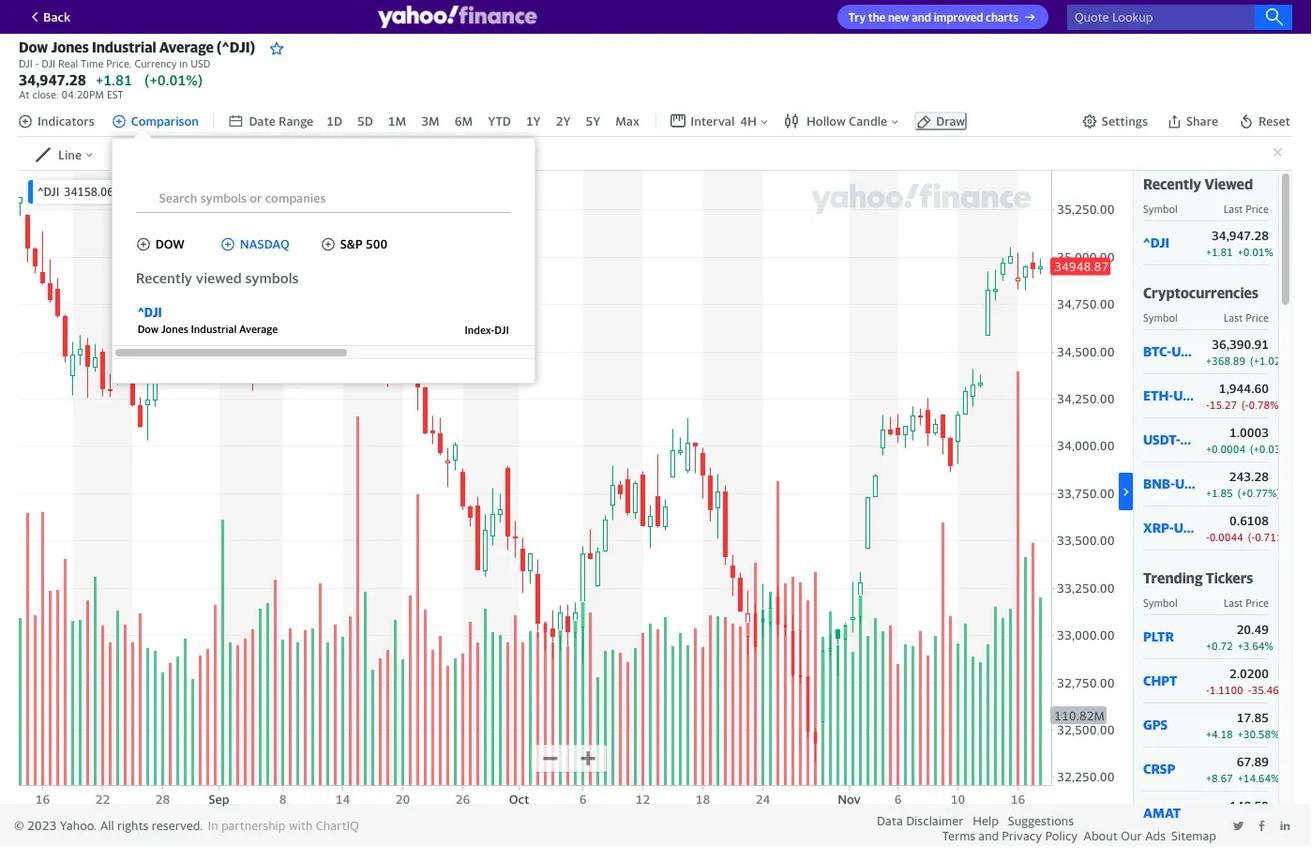 Task type: describe. For each thing, give the bounding box(es) containing it.
2y
[[556, 114, 571, 129]]

1.0003 +0.0004 (+0.0358%)
[[1207, 425, 1306, 455]]

terms link
[[943, 828, 976, 843]]

^dji 34158.06
[[38, 185, 114, 199]]

dow button
[[134, 233, 187, 254]]

drawings
[[396, 147, 447, 162]]

last for cryptocurrencies
[[1224, 311, 1244, 323]]

6m button
[[453, 112, 475, 131]]

jones inside ^dji dow jones industrial average
[[161, 323, 188, 335]]

symbol for recently viewed
[[1144, 202, 1178, 215]]

+30.58%
[[1238, 728, 1280, 740]]

1,944.60
[[1219, 381, 1269, 396]]

67.89 +8.67 +14.64%
[[1207, 754, 1280, 784]]

0 horizontal spatial industrial
[[92, 38, 156, 55]]

recently for recently viewed symbols
[[136, 269, 192, 286]]

line button
[[36, 147, 95, 162]]

recently viewed link
[[1144, 175, 1254, 192]]

and inside data disclaimer help suggestions terms and privacy policy about our ads sitemap
[[979, 828, 999, 843]]

^dji for ^dji 34158.06
[[38, 185, 59, 199]]

symbol for trending tickers
[[1144, 596, 1178, 609]]

+368.89
[[1207, 354, 1246, 367]]

Quote Lookup text field
[[1068, 4, 1293, 30]]

1d button
[[325, 112, 344, 131]]

recently viewed
[[1144, 175, 1254, 192]]

2.0200
[[1230, 666, 1269, 681]]

- for 148.59
[[1207, 816, 1210, 828]]

s&p
[[340, 237, 363, 252]]

last price for trending tickers
[[1224, 596, 1269, 609]]

2y button
[[554, 112, 573, 131]]

and inside button
[[912, 10, 932, 25]]

about
[[1084, 828, 1118, 843]]

follow on facebook image
[[1256, 820, 1268, 832]]

new
[[888, 10, 910, 25]]

try the new and improved charts
[[849, 10, 1019, 25]]

eth-usd link
[[1144, 388, 1200, 404]]

bnb-usd link
[[1144, 476, 1201, 492]]

243.28
[[1230, 469, 1269, 484]]

est
[[107, 88, 123, 100]]

show more image
[[1119, 485, 1133, 499]]

243.28 +1.85 (+0.77%)
[[1207, 469, 1281, 499]]

comparison button
[[111, 114, 199, 129]]

1 horizontal spatial dji
[[42, 57, 56, 70]]

+1.81 for 34,947.28 +1.81
[[96, 71, 132, 88]]

date range
[[249, 114, 314, 129]]

range
[[279, 114, 314, 129]]

1d
[[327, 114, 342, 129]]

5y
[[586, 114, 601, 129]]

- for 0.6108
[[1207, 531, 1210, 543]]

price for cryptocurrencies
[[1246, 311, 1269, 323]]

0 vertical spatial dow
[[19, 38, 48, 55]]

ytd
[[488, 114, 511, 129]]

in
[[208, 818, 218, 833]]

last price for cryptocurrencies
[[1224, 311, 1269, 323]]

usd for xrp-
[[1174, 520, 1200, 536]]

+1.85
[[1207, 487, 1234, 499]]

follow on twitter image
[[1233, 820, 1245, 832]]

date
[[249, 114, 276, 129]]

15.27
[[1210, 398, 1238, 411]]

3m
[[421, 114, 440, 129]]

share button
[[1165, 112, 1221, 131]]

improved
[[934, 10, 984, 25]]

04:20pm
[[61, 88, 104, 100]]

(+0.0358%)
[[1251, 443, 1306, 455]]

usd for usdt-
[[1181, 432, 1207, 448]]

chart toolbar toolbar
[[18, 104, 1293, 384]]

industrial inside ^dji dow jones industrial average
[[191, 323, 237, 335]]

500
[[366, 237, 388, 252]]

(^dji)
[[217, 38, 255, 55]]

+4.18
[[1207, 728, 1234, 740]]

viewed
[[1205, 175, 1254, 192]]

help link
[[973, 813, 999, 828]]

our
[[1121, 828, 1142, 843]]

nasdaq button
[[218, 233, 292, 254]]

settings
[[1102, 114, 1148, 129]]

trending
[[1144, 569, 1203, 586]]

price.
[[106, 57, 132, 70]]

back
[[43, 9, 71, 24]]

chartiq
[[316, 818, 359, 833]]

34,947.28 for 34,947.28 +1.81
[[19, 71, 86, 88]]

interval
[[691, 114, 735, 129]]

privacy policy link
[[1002, 828, 1078, 843]]

- for 2.0200
[[1207, 684, 1210, 696]]

148.59 -6.22 -4.02%
[[1207, 798, 1270, 828]]

right column element
[[1133, 170, 1306, 846]]

help
[[973, 813, 999, 828]]

67.89
[[1237, 754, 1269, 769]]

(- for eth-usd
[[1242, 398, 1249, 411]]

usdt-
[[1144, 432, 1181, 448]]

2.0200 -1.1100 -35.46%
[[1207, 666, 1288, 696]]

+1.81 for 34,947.28 +1.81 +0.01%
[[1207, 246, 1234, 258]]

last price for recently viewed
[[1224, 202, 1269, 215]]

xrp-usd
[[1144, 520, 1200, 536]]

148.59
[[1230, 798, 1269, 813]]

settings button
[[1082, 114, 1148, 129]]

data disclaimer link
[[877, 813, 964, 828]]

search image
[[1266, 8, 1284, 26]]

1.1100
[[1210, 684, 1244, 696]]

3m button
[[420, 112, 442, 131]]

1,944.60 -15.27 (-0.78%)
[[1207, 381, 1283, 411]]

btc-
[[1144, 344, 1172, 360]]

usd for bnb-
[[1176, 476, 1201, 492]]

^dji for ^dji dow jones industrial average
[[138, 305, 162, 320]]

disclaimer
[[906, 813, 964, 828]]

hollow candle button
[[784, 114, 901, 129]]

bnb-
[[1144, 476, 1176, 492]]

+14.64%
[[1238, 772, 1280, 784]]



Task type: locate. For each thing, give the bounding box(es) containing it.
1 vertical spatial last
[[1224, 311, 1244, 323]]

last for trending tickers
[[1224, 596, 1244, 609]]

1 price from the top
[[1246, 202, 1269, 215]]

dow down recently viewed symbols
[[138, 323, 159, 335]]

34,947.28 down real
[[19, 71, 86, 88]]

(- for xrp-usd
[[1249, 531, 1256, 543]]

1 vertical spatial average
[[239, 323, 278, 335]]

viewed
[[196, 269, 242, 286]]

last for recently viewed
[[1224, 202, 1244, 215]]

0.7114%)
[[1256, 531, 1301, 543]]

0 vertical spatial price
[[1246, 202, 1269, 215]]

line
[[58, 147, 82, 162]]

trending tickers link
[[1144, 569, 1254, 586]]

^dji
[[38, 185, 59, 199], [1144, 235, 1170, 251], [138, 305, 162, 320]]

^dji dow jones industrial average
[[138, 305, 278, 335]]

price up 20.49 at the right bottom of page
[[1246, 596, 1269, 609]]

- for 1,944.60
[[1207, 398, 1210, 411]]

symbol for cryptocurrencies
[[1144, 311, 1178, 323]]

- inside the 1,944.60 -15.27 (-0.78%)
[[1207, 398, 1210, 411]]

3 symbol from the top
[[1144, 596, 1178, 609]]

and
[[912, 10, 932, 25], [979, 828, 999, 843]]

1 horizontal spatial +1.81
[[1207, 246, 1234, 258]]

2 vertical spatial symbol
[[1144, 596, 1178, 609]]

price for trending tickers
[[1246, 596, 1269, 609]]

nav element containing date range
[[228, 112, 642, 131]]

- right the eth-usd link
[[1207, 398, 1210, 411]]

2 last from the top
[[1224, 311, 1244, 323]]

+1.81 down dji - dji real time price. currency in usd
[[96, 71, 132, 88]]

- inside the 0.6108 -0.0044 (-0.7114%)
[[1207, 531, 1210, 543]]

follow on linkedin image
[[1280, 820, 1292, 832]]

5d button
[[356, 112, 375, 131]]

0 vertical spatial industrial
[[92, 38, 156, 55]]

dow inside ^dji dow jones industrial average
[[138, 323, 159, 335]]

(+0.01%)
[[145, 71, 203, 88]]

last up 36,390.91
[[1224, 311, 1244, 323]]

recently inside chart toolbar "toolbar"
[[136, 269, 192, 286]]

usdt-usd link
[[1144, 432, 1207, 448]]

1 horizontal spatial average
[[239, 323, 278, 335]]

(+0.77%)
[[1238, 487, 1281, 499]]

nav element
[[228, 112, 642, 131], [112, 227, 534, 261]]

usd for btc-
[[1172, 344, 1198, 360]]

+1.81 left +0.01%
[[1207, 246, 1234, 258]]

nav element containing dow
[[112, 227, 534, 261]]

1 vertical spatial +1.81
[[1207, 246, 1234, 258]]

2 vertical spatial price
[[1246, 596, 1269, 609]]

data
[[877, 813, 903, 828]]

^dji down dow button on the top left of page
[[138, 305, 162, 320]]

+0.0004
[[1207, 443, 1246, 455]]

Search symbols or companies text field
[[136, 183, 511, 213]]

0 vertical spatial and
[[912, 10, 932, 25]]

(- inside the 0.6108 -0.0044 (-0.7114%)
[[1249, 531, 1256, 543]]

indicators button
[[18, 114, 94, 129]]

1 horizontal spatial dow
[[138, 323, 159, 335]]

2 price from the top
[[1246, 311, 1269, 323]]

jones up real
[[51, 38, 89, 55]]

2 last price from the top
[[1224, 311, 1269, 323]]

0 vertical spatial average
[[159, 38, 214, 55]]

btc-usd
[[1144, 344, 1198, 360]]

(- inside the 1,944.60 -15.27 (-0.78%)
[[1242, 398, 1249, 411]]

1 vertical spatial dow
[[138, 323, 159, 335]]

0 horizontal spatial +1.81
[[96, 71, 132, 88]]

indicators
[[38, 114, 94, 129]]

comparison
[[131, 114, 199, 129]]

- right chpt 'link'
[[1207, 684, 1210, 696]]

clear drawings
[[365, 147, 447, 162]]

s&p 500
[[340, 237, 388, 252]]

average down symbols
[[239, 323, 278, 335]]

nasdaq
[[240, 237, 290, 252]]

- up sitemap in the right of the page
[[1207, 816, 1210, 828]]

recently down dow on the top of page
[[136, 269, 192, 286]]

2 horizontal spatial dji
[[495, 324, 509, 336]]

0 horizontal spatial dji
[[19, 57, 33, 70]]

1 vertical spatial jones
[[161, 323, 188, 335]]

1 vertical spatial (-
[[1249, 531, 1256, 543]]

symbol up the btc-
[[1144, 311, 1178, 323]]

1 vertical spatial industrial
[[191, 323, 237, 335]]

34,947.28 inside 34,947.28 +1.81 +0.01%
[[1212, 228, 1269, 243]]

recently inside right column 'element'
[[1144, 175, 1202, 192]]

2 vertical spatial ^dji
[[138, 305, 162, 320]]

2 vertical spatial last
[[1224, 596, 1244, 609]]

data disclaimer help suggestions terms and privacy policy about our ads sitemap
[[877, 813, 1217, 843]]

and right new
[[912, 10, 932, 25]]

+1.81 inside 34,947.28 +1.81 +0.01%
[[1207, 246, 1234, 258]]

chpt
[[1144, 673, 1178, 689]]

0 vertical spatial +1.81
[[96, 71, 132, 88]]

last
[[1224, 202, 1244, 215], [1224, 311, 1244, 323], [1224, 596, 1244, 609]]

(- down 0.6108
[[1249, 531, 1256, 543]]

price for recently viewed
[[1246, 202, 1269, 215]]

2 horizontal spatial ^dji
[[1144, 235, 1170, 251]]

0 vertical spatial symbol
[[1144, 202, 1178, 215]]

^dji left 34158.06
[[38, 185, 59, 199]]

recently left viewed
[[1144, 175, 1202, 192]]

^dji inside right column 'element'
[[1144, 235, 1170, 251]]

xrp-usd link
[[1144, 520, 1200, 536]]

last down viewed
[[1224, 202, 1244, 215]]

- left real
[[35, 57, 39, 70]]

1 horizontal spatial ^dji
[[138, 305, 162, 320]]

reset button
[[1238, 112, 1293, 131]]

symbols
[[245, 269, 299, 286]]

reset
[[1259, 114, 1291, 129]]

suggestions
[[1008, 813, 1074, 828]]

symbol up ^dji link at the top of the page
[[1144, 202, 1178, 215]]

1y
[[526, 114, 541, 129]]

^dji link
[[1144, 235, 1197, 251]]

0 vertical spatial ^dji
[[38, 185, 59, 199]]

candle
[[849, 114, 888, 129]]

price down viewed
[[1246, 202, 1269, 215]]

nav element up drawings
[[228, 112, 642, 131]]

bnb-usd
[[1144, 476, 1201, 492]]

6m
[[455, 114, 473, 129]]

0 horizontal spatial average
[[159, 38, 214, 55]]

last price down viewed
[[1224, 202, 1269, 215]]

usd
[[191, 57, 211, 70], [1172, 344, 1198, 360], [1174, 388, 1200, 404], [1181, 432, 1207, 448], [1176, 476, 1201, 492], [1174, 520, 1200, 536]]

1m
[[388, 114, 406, 129]]

- right 6.22
[[1236, 816, 1240, 828]]

max
[[616, 114, 640, 129]]

0 vertical spatial last price
[[1224, 202, 1269, 215]]

0.78%)
[[1249, 398, 1283, 411]]

industrial up price.
[[92, 38, 156, 55]]

hollow candle
[[807, 114, 888, 129]]

1 vertical spatial nav element
[[112, 227, 534, 261]]

1y button
[[524, 112, 543, 131]]

and right the terms link
[[979, 828, 999, 843]]

average up in at left top
[[159, 38, 214, 55]]

3 last price from the top
[[1224, 596, 1269, 609]]

- for dji
[[35, 57, 39, 70]]

cryptocurrencies link
[[1144, 284, 1259, 301]]

nav element down search symbols or companies text box
[[112, 227, 534, 261]]

average inside ^dji dow jones industrial average
[[239, 323, 278, 335]]

average
[[159, 38, 214, 55], [239, 323, 278, 335]]

last down tickers
[[1224, 596, 1244, 609]]

1 horizontal spatial industrial
[[191, 323, 237, 335]]

-
[[35, 57, 39, 70], [1207, 398, 1210, 411], [1207, 531, 1210, 543], [1207, 684, 1210, 696], [1249, 684, 1252, 696], [1207, 816, 1210, 828], [1236, 816, 1240, 828]]

jones
[[51, 38, 89, 55], [161, 323, 188, 335]]

try the new and improved charts button
[[838, 5, 1049, 29]]

3 price from the top
[[1246, 596, 1269, 609]]

0 horizontal spatial recently
[[136, 269, 192, 286]]

trending tickers
[[1144, 569, 1254, 586]]

0 vertical spatial (-
[[1242, 398, 1249, 411]]

0 vertical spatial recently
[[1144, 175, 1202, 192]]

- down "2.0200"
[[1249, 684, 1252, 696]]

index-dji
[[465, 324, 509, 336]]

0 horizontal spatial ^dji
[[38, 185, 59, 199]]

1 last from the top
[[1224, 202, 1244, 215]]

clear drawings button
[[357, 144, 454, 165]]

34,947.28 for 34,947.28 +1.81 +0.01%
[[1212, 228, 1269, 243]]

- right xrp-usd
[[1207, 531, 1210, 543]]

^dji inside ^dji dow jones industrial average
[[138, 305, 162, 320]]

0.0044
[[1210, 531, 1244, 543]]

+0.72
[[1207, 640, 1234, 652]]

1 vertical spatial last price
[[1224, 311, 1269, 323]]

0 horizontal spatial jones
[[51, 38, 89, 55]]

1 horizontal spatial 34,947.28
[[1212, 228, 1269, 243]]

industrial down recently viewed symbols
[[191, 323, 237, 335]]

last price up 20.49 at the right bottom of page
[[1224, 596, 1269, 609]]

0 vertical spatial jones
[[51, 38, 89, 55]]

0 horizontal spatial 34,947.28
[[19, 71, 86, 88]]

symbol down the trending
[[1144, 596, 1178, 609]]

suggestions link
[[1008, 813, 1074, 828]]

1 vertical spatial 34,947.28
[[1212, 228, 1269, 243]]

dow jones industrial average (^dji)
[[19, 38, 255, 55]]

34158.06
[[64, 185, 114, 199]]

1 symbol from the top
[[1144, 202, 1178, 215]]

0 horizontal spatial and
[[912, 10, 932, 25]]

1 vertical spatial price
[[1246, 311, 1269, 323]]

+8.67
[[1207, 772, 1234, 784]]

date range button
[[228, 114, 314, 129]]

time
[[81, 57, 103, 70]]

at
[[19, 88, 30, 100]]

+0.01%
[[1238, 246, 1274, 258]]

yahoo finance logo image
[[378, 6, 538, 28]]

hollow
[[807, 114, 846, 129]]

all
[[100, 818, 114, 833]]

dji inside chart toolbar "toolbar"
[[495, 324, 509, 336]]

0 vertical spatial 34,947.28
[[19, 71, 86, 88]]

chpt link
[[1144, 673, 1197, 689]]

terms
[[943, 828, 976, 843]]

34,947.28 up +0.01%
[[1212, 228, 1269, 243]]

dow down back button
[[19, 38, 48, 55]]

1 vertical spatial recently
[[136, 269, 192, 286]]

(- down 1,944.60
[[1242, 398, 1249, 411]]

jones down recently viewed symbols
[[161, 323, 188, 335]]

1 horizontal spatial and
[[979, 828, 999, 843]]

34,947.28 +1.81 +0.01%
[[1207, 228, 1274, 258]]

usd for eth-
[[1174, 388, 1200, 404]]

0 vertical spatial last
[[1224, 202, 1244, 215]]

1 vertical spatial symbol
[[1144, 311, 1178, 323]]

1 vertical spatial ^dji
[[1144, 235, 1170, 251]]

recently viewed symbols
[[136, 269, 299, 286]]

recently for recently viewed
[[1144, 175, 1202, 192]]

5y button
[[584, 112, 603, 131]]

^dji for ^dji
[[1144, 235, 1170, 251]]

©
[[14, 818, 24, 833]]

amat
[[1144, 805, 1181, 821]]

3 last from the top
[[1224, 596, 1244, 609]]

max button
[[614, 112, 642, 131]]

^dji up cryptocurrencies
[[1144, 235, 1170, 251]]

partnership
[[221, 818, 286, 833]]

crsp
[[1144, 761, 1176, 777]]

recently
[[1144, 175, 1202, 192], [136, 269, 192, 286]]

0 vertical spatial nav element
[[228, 112, 642, 131]]

1 horizontal spatial jones
[[161, 323, 188, 335]]

2 vertical spatial last price
[[1224, 596, 1269, 609]]

1 horizontal spatial recently
[[1144, 175, 1202, 192]]

0 horizontal spatial dow
[[19, 38, 48, 55]]

pltr
[[1144, 629, 1174, 645]]

currency
[[135, 57, 177, 70]]

price up 36,390.91
[[1246, 311, 1269, 323]]

last price up 36,390.91
[[1224, 311, 1269, 323]]

eth-
[[1144, 388, 1174, 404]]

4h
[[741, 114, 757, 129]]

1 last price from the top
[[1224, 202, 1269, 215]]

with
[[289, 818, 313, 833]]

1 vertical spatial and
[[979, 828, 999, 843]]

2 symbol from the top
[[1144, 311, 1178, 323]]

industrial
[[92, 38, 156, 55], [191, 323, 237, 335]]

in
[[179, 57, 188, 70]]

btc-usd link
[[1144, 344, 1198, 360]]

sitemap link
[[1172, 828, 1217, 843]]

6.22
[[1210, 816, 1231, 828]]



Task type: vqa. For each thing, say whether or not it's contained in the screenshot.
bottommost Average
yes



